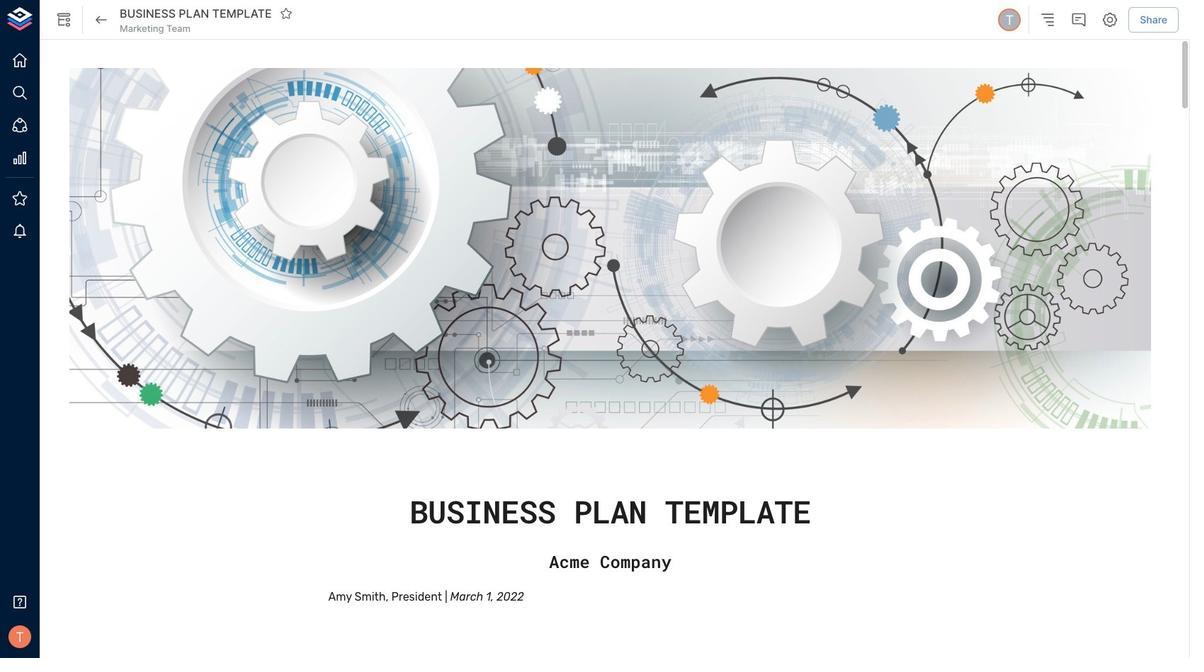 Task type: locate. For each thing, give the bounding box(es) containing it.
settings image
[[1102, 11, 1119, 28]]

table of contents image
[[1039, 11, 1056, 28]]



Task type: describe. For each thing, give the bounding box(es) containing it.
show wiki image
[[55, 11, 72, 28]]

comments image
[[1071, 11, 1088, 28]]

go back image
[[93, 11, 110, 28]]

favorite image
[[280, 7, 292, 20]]



Task type: vqa. For each thing, say whether or not it's contained in the screenshot.
Favorite icon on the left top
yes



